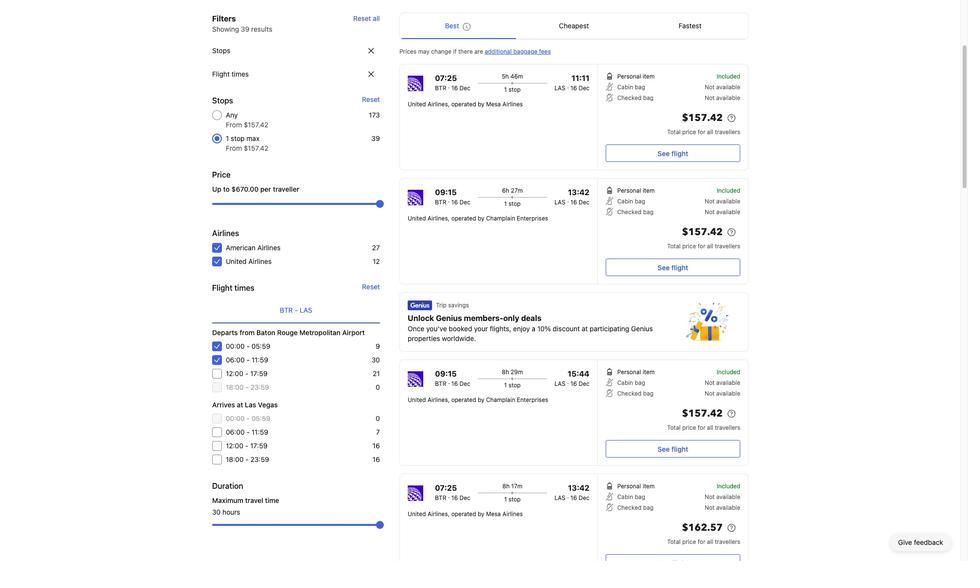 Task type: locate. For each thing, give the bounding box(es) containing it.
flight times up any
[[212, 70, 249, 78]]

1
[[504, 86, 507, 93], [226, 134, 229, 142], [504, 200, 507, 207], [504, 381, 507, 389], [504, 496, 507, 503]]

05:59 for baton
[[252, 342, 270, 350]]

0 vertical spatial flight times
[[212, 70, 249, 78]]

06:00 down arrives at las vegas
[[226, 428, 245, 436]]

see
[[658, 149, 670, 157], [658, 263, 670, 271], [658, 445, 670, 453]]

18:00 up arrives at las vegas
[[226, 383, 244, 391]]

las inside button
[[300, 306, 312, 314]]

2 personal from the top
[[617, 187, 641, 194]]

0 vertical spatial at
[[582, 324, 588, 333]]

4 total price for all travellers from the top
[[667, 538, 741, 545]]

12:00 up duration
[[226, 441, 243, 450]]

12:00 - 17:59 for from
[[226, 369, 268, 378]]

1 vertical spatial reset
[[362, 95, 380, 103]]

06:00
[[226, 356, 245, 364], [226, 428, 245, 436]]

2 personal item from the top
[[617, 187, 655, 194]]

stop for 8h 29m
[[509, 381, 521, 389]]

1 vertical spatial 00:00
[[226, 414, 245, 422]]

1 vertical spatial flight
[[672, 263, 688, 271]]

united airlines, operated by champlain enterprises down 8h 29m
[[408, 396, 548, 403]]

total for 17m
[[667, 538, 681, 545]]

1 for 8h 17m
[[504, 496, 507, 503]]

stop down 8h 29m
[[509, 381, 521, 389]]

from down any
[[226, 120, 242, 129]]

checked for 46m
[[617, 94, 642, 101]]

27m
[[511, 187, 523, 194]]

3 see flight button from the top
[[606, 440, 741, 458]]

1 vertical spatial genius
[[631, 324, 653, 333]]

best image
[[463, 23, 471, 31], [463, 23, 471, 31]]

flight for 15:44
[[672, 445, 688, 453]]

by for 8h 29m
[[478, 396, 485, 403]]

flight
[[672, 149, 688, 157], [672, 263, 688, 271], [672, 445, 688, 453]]

1 07:25 from the top
[[435, 74, 457, 82]]

btr for 5h 46m
[[435, 84, 446, 92]]

reset button up "173"
[[362, 95, 380, 104]]

3 operated from the top
[[451, 396, 476, 403]]

1 flight from the top
[[212, 70, 230, 78]]

0 vertical spatial see flight
[[658, 149, 688, 157]]

7
[[376, 428, 380, 436]]

for for 5h 46m
[[698, 128, 706, 136]]

3 item from the top
[[643, 368, 655, 376]]

1 stop
[[504, 86, 521, 93], [504, 200, 521, 207], [504, 381, 521, 389], [504, 496, 521, 503]]

2 included from the top
[[717, 187, 741, 194]]

see flight for 15:44
[[658, 445, 688, 453]]

flight up any
[[212, 70, 230, 78]]

$157.42 for 15:44
[[682, 407, 723, 420]]

1 12:00 from the top
[[226, 369, 243, 378]]

united airlines, operated by champlain enterprises down 6h
[[408, 215, 548, 222]]

07:25 btr . 16 dec for $162.57
[[435, 483, 470, 501]]

airlines down 8h 17m
[[503, 510, 523, 518]]

enjoy
[[513, 324, 530, 333]]

06:00 - 11:59 down from
[[226, 356, 268, 364]]

39 down "173"
[[372, 134, 380, 142]]

trip savings
[[436, 301, 469, 309]]

1 vertical spatial 00:00 - 05:59
[[226, 414, 270, 422]]

23:59 up travel
[[251, 455, 269, 463]]

1 vertical spatial flight
[[212, 283, 233, 292]]

1 vertical spatial 18:00 - 23:59
[[226, 455, 269, 463]]

0 vertical spatial 06:00
[[226, 356, 245, 364]]

1 horizontal spatial 39
[[372, 134, 380, 142]]

4 available from the top
[[717, 208, 741, 216]]

2 $157.42 region from the top
[[606, 224, 741, 242]]

3 flight from the top
[[672, 445, 688, 453]]

2 cabin bag from the top
[[617, 198, 645, 205]]

1 reset button from the top
[[362, 95, 380, 104]]

times down united airlines
[[234, 283, 254, 292]]

personal item
[[617, 73, 655, 80], [617, 187, 655, 194], [617, 368, 655, 376], [617, 482, 655, 490]]

1 23:59 from the top
[[251, 383, 269, 391]]

1 vertical spatial 06:00 - 11:59
[[226, 428, 268, 436]]

18:00
[[226, 383, 244, 391], [226, 455, 244, 463]]

0 horizontal spatial genius
[[436, 314, 462, 322]]

item
[[643, 73, 655, 80], [643, 187, 655, 194], [643, 368, 655, 376], [643, 482, 655, 490]]

7 not from the top
[[705, 493, 715, 501]]

1 vertical spatial at
[[237, 401, 243, 409]]

las for 5h 46m
[[555, 84, 566, 92]]

reset for stops
[[362, 95, 380, 103]]

3 included from the top
[[717, 368, 741, 376]]

dec inside 15:44 las . 16 dec
[[579, 380, 590, 387]]

1 vertical spatial 12:00
[[226, 441, 243, 450]]

2 checked from the top
[[617, 208, 642, 216]]

price
[[682, 128, 696, 136], [682, 242, 696, 250], [682, 424, 696, 431], [682, 538, 696, 545]]

additional baggage fees link
[[485, 48, 551, 55]]

1 vertical spatial reset button
[[362, 282, 380, 292]]

see flight button for 15:44
[[606, 440, 741, 458]]

$157.42 region for 15:44
[[606, 406, 741, 423]]

11:11 las . 16 dec
[[555, 74, 590, 92]]

champlain for 15:44
[[486, 396, 515, 403]]

2 operated from the top
[[451, 215, 476, 222]]

0 vertical spatial 30
[[372, 356, 380, 364]]

2 champlain from the top
[[486, 396, 515, 403]]

11:59 for baton
[[252, 356, 268, 364]]

tab list containing best
[[400, 13, 748, 40]]

1 total price for all travellers from the top
[[667, 128, 741, 136]]

39 left the results
[[241, 25, 249, 33]]

airlines,
[[428, 100, 450, 108], [428, 215, 450, 222], [428, 396, 450, 403], [428, 510, 450, 518]]

at left "las"
[[237, 401, 243, 409]]

3 travellers from the top
[[715, 424, 741, 431]]

united airlines, operated by champlain enterprises for 13:42
[[408, 215, 548, 222]]

12:00 up arrives at las vegas
[[226, 369, 243, 378]]

las for 8h 29m
[[555, 380, 566, 387]]

1 vertical spatial see flight
[[658, 263, 688, 271]]

0 vertical spatial 17:59
[[250, 369, 268, 378]]

booked
[[449, 324, 472, 333]]

stop down 8h 17m
[[509, 496, 521, 503]]

1 down any
[[226, 134, 229, 142]]

2 vertical spatial reset
[[362, 282, 380, 291]]

dec
[[460, 84, 470, 92], [579, 84, 590, 92], [460, 199, 470, 206], [579, 199, 590, 206], [460, 380, 470, 387], [579, 380, 590, 387], [460, 494, 470, 501], [579, 494, 590, 501]]

12:00 - 17:59 for at
[[226, 441, 268, 450]]

1 06:00 from the top
[[226, 356, 245, 364]]

2 total from the top
[[667, 242, 681, 250]]

1 vertical spatial stops
[[212, 96, 233, 105]]

27
[[372, 243, 380, 252]]

1 cabin bag from the top
[[617, 83, 645, 91]]

2 0 from the top
[[376, 414, 380, 422]]

0 vertical spatial champlain
[[486, 215, 515, 222]]

.
[[448, 82, 450, 90], [567, 82, 569, 90], [448, 197, 450, 204], [567, 197, 569, 204], [448, 378, 450, 385], [567, 378, 569, 385], [448, 492, 450, 500], [567, 492, 569, 500]]

1 vertical spatial 23:59
[[251, 455, 269, 463]]

0 vertical spatial united airlines, operated by mesa airlines
[[408, 100, 523, 108]]

departs from baton rouge metropolitan airport
[[212, 328, 365, 337]]

2 23:59 from the top
[[251, 455, 269, 463]]

2 vertical spatial see
[[658, 445, 670, 453]]

discount
[[553, 324, 580, 333]]

1 vertical spatial see
[[658, 263, 670, 271]]

enterprises
[[517, 215, 548, 222], [517, 396, 548, 403]]

2 from from the top
[[226, 144, 242, 152]]

0 vertical spatial 0
[[376, 383, 380, 391]]

4 travellers from the top
[[715, 538, 741, 545]]

4 cabin from the top
[[617, 493, 633, 501]]

00:00 - 05:59 for from
[[226, 342, 270, 350]]

1 vertical spatial flight times
[[212, 283, 254, 292]]

1 vertical spatial from
[[226, 144, 242, 152]]

05:59 down vegas
[[252, 414, 270, 422]]

- inside button
[[295, 306, 298, 314]]

las for 8h 17m
[[555, 494, 566, 501]]

total for 46m
[[667, 128, 681, 136]]

airlines up united airlines
[[257, 243, 281, 252]]

reset
[[353, 14, 371, 22], [362, 95, 380, 103], [362, 282, 380, 291]]

00:00 - 05:59 down from
[[226, 342, 270, 350]]

1 vertical spatial $157.42 region
[[606, 224, 741, 242]]

champlain down 8h 29m
[[486, 396, 515, 403]]

reset inside button
[[353, 14, 371, 22]]

from up price
[[226, 144, 242, 152]]

2 by from the top
[[478, 215, 485, 222]]

18:00 - 23:59 up arrives at las vegas
[[226, 383, 269, 391]]

checked bag
[[617, 94, 654, 101], [617, 208, 654, 216], [617, 390, 654, 397], [617, 504, 654, 511]]

11:11
[[572, 74, 590, 82]]

flights,
[[490, 324, 511, 333]]

unlock genius members-only deals once you've booked your flights, enjoy a 10% discount at participating genius properties worldwide.
[[408, 314, 653, 342]]

see flight button for 11:11
[[606, 144, 741, 162]]

2 not available from the top
[[705, 94, 741, 101]]

las
[[555, 84, 566, 92], [555, 199, 566, 206], [300, 306, 312, 314], [555, 380, 566, 387], [555, 494, 566, 501]]

1 inside 1 stop max from $157.42
[[226, 134, 229, 142]]

06:00 for arrives
[[226, 428, 245, 436]]

23:59 for baton
[[251, 383, 269, 391]]

0 down 21
[[376, 383, 380, 391]]

1 0 from the top
[[376, 383, 380, 391]]

16
[[452, 84, 458, 92], [571, 84, 577, 92], [452, 199, 458, 206], [571, 199, 577, 206], [452, 380, 458, 387], [571, 380, 577, 387], [373, 441, 380, 450], [373, 455, 380, 463], [452, 494, 458, 501], [571, 494, 577, 501]]

genius right participating
[[631, 324, 653, 333]]

worldwide.
[[442, 334, 476, 342]]

1 airlines, from the top
[[428, 100, 450, 108]]

4 included from the top
[[717, 482, 741, 490]]

4 price from the top
[[682, 538, 696, 545]]

0 vertical spatial 18:00
[[226, 383, 244, 391]]

checked
[[617, 94, 642, 101], [617, 208, 642, 216], [617, 390, 642, 397], [617, 504, 642, 511]]

30
[[372, 356, 380, 364], [212, 508, 221, 516]]

7 not available from the top
[[705, 493, 741, 501]]

05:59
[[252, 342, 270, 350], [252, 414, 270, 422]]

cabin bag for 17m
[[617, 493, 645, 501]]

by for 6h 27m
[[478, 215, 485, 222]]

06:00 - 11:59 for at
[[226, 428, 268, 436]]

stops down showing
[[212, 46, 230, 55]]

2 vertical spatial flight
[[672, 445, 688, 453]]

2 12:00 - 17:59 from the top
[[226, 441, 268, 450]]

0 up 7
[[376, 414, 380, 422]]

1 11:59 from the top
[[252, 356, 268, 364]]

12:00 - 17:59 down arrives at las vegas
[[226, 441, 268, 450]]

8h for $157.42
[[502, 368, 509, 376]]

1 vertical spatial 05:59
[[252, 414, 270, 422]]

13:42 for $157.42
[[568, 188, 590, 197]]

8h
[[502, 368, 509, 376], [503, 482, 510, 490]]

1 horizontal spatial at
[[582, 324, 588, 333]]

17:59 for baton
[[250, 369, 268, 378]]

enterprises down '29m'
[[517, 396, 548, 403]]

0 vertical spatial reset button
[[362, 95, 380, 104]]

1 stop down 5h 46m
[[504, 86, 521, 93]]

1 vertical spatial 13:42 las . 16 dec
[[555, 483, 590, 501]]

are
[[474, 48, 483, 55]]

1 vertical spatial enterprises
[[517, 396, 548, 403]]

travellers for 8h 17m
[[715, 538, 741, 545]]

1 operated from the top
[[451, 100, 476, 108]]

00:00 down the departs on the bottom
[[226, 342, 245, 350]]

airlines, for 8h 29m
[[428, 396, 450, 403]]

flight times down united airlines
[[212, 283, 254, 292]]

1 stop down 8h 17m
[[504, 496, 521, 503]]

genius image
[[408, 301, 432, 310], [408, 301, 432, 310], [686, 302, 729, 341]]

0 horizontal spatial 30
[[212, 508, 221, 516]]

3 not available from the top
[[705, 198, 741, 205]]

genius
[[436, 314, 462, 322], [631, 324, 653, 333]]

4 for from the top
[[698, 538, 706, 545]]

a
[[532, 324, 536, 333]]

0 vertical spatial see
[[658, 149, 670, 157]]

best
[[445, 21, 459, 30]]

1 06:00 - 11:59 from the top
[[226, 356, 268, 364]]

united for 8h 29m
[[408, 396, 426, 403]]

tab list
[[400, 13, 748, 40]]

$157.42 region
[[606, 110, 741, 128], [606, 224, 741, 242], [606, 406, 741, 423]]

2 vertical spatial see flight
[[658, 445, 688, 453]]

17:59 for las
[[250, 441, 268, 450]]

1 vertical spatial see flight button
[[606, 259, 741, 276]]

reset button down the 12
[[362, 282, 380, 292]]

reset button
[[362, 95, 380, 104], [362, 282, 380, 292]]

00:00 down arrives at las vegas
[[226, 414, 245, 422]]

0 vertical spatial 8h
[[502, 368, 509, 376]]

8h left 17m
[[503, 482, 510, 490]]

2 cabin from the top
[[617, 198, 633, 205]]

21
[[373, 369, 380, 378]]

1 vertical spatial united airlines, operated by champlain enterprises
[[408, 396, 548, 403]]

09:15 btr . 16 dec for 13:42
[[435, 188, 470, 206]]

1 stop for 17m
[[504, 496, 521, 503]]

btr inside button
[[280, 306, 293, 314]]

united airlines, operated by mesa airlines for $157.42
[[408, 100, 523, 108]]

3 cabin from the top
[[617, 379, 633, 386]]

1 17:59 from the top
[[250, 369, 268, 378]]

-
[[295, 306, 298, 314], [247, 342, 250, 350], [247, 356, 250, 364], [245, 369, 248, 378], [246, 383, 249, 391], [247, 414, 250, 422], [247, 428, 250, 436], [245, 441, 248, 450], [246, 455, 249, 463]]

stop left max
[[231, 134, 245, 142]]

see for 11:11
[[658, 149, 670, 157]]

btr for 6h 27m
[[435, 199, 446, 206]]

0 vertical spatial see flight button
[[606, 144, 741, 162]]

1 vertical spatial champlain
[[486, 396, 515, 403]]

2 vertical spatial $157.42 region
[[606, 406, 741, 423]]

times up any
[[232, 70, 249, 78]]

1 09:15 btr . 16 dec from the top
[[435, 188, 470, 206]]

0 vertical spatial mesa
[[486, 100, 501, 108]]

0 vertical spatial flight
[[212, 70, 230, 78]]

2 vertical spatial see flight button
[[606, 440, 741, 458]]

2 reset button from the top
[[362, 282, 380, 292]]

0 vertical spatial 07:25 btr . 16 dec
[[435, 74, 470, 92]]

total for 27m
[[667, 242, 681, 250]]

30 left hours
[[212, 508, 221, 516]]

0 vertical spatial 09:15 btr . 16 dec
[[435, 188, 470, 206]]

0 vertical spatial genius
[[436, 314, 462, 322]]

2 13:42 las . 16 dec from the top
[[555, 483, 590, 501]]

06:00 - 11:59
[[226, 356, 268, 364], [226, 428, 268, 436]]

1 by from the top
[[478, 100, 485, 108]]

champlain down 6h
[[486, 215, 515, 222]]

18:00 for arrives
[[226, 455, 244, 463]]

0 vertical spatial enterprises
[[517, 215, 548, 222]]

3 for from the top
[[698, 424, 706, 431]]

17:59 down "las"
[[250, 441, 268, 450]]

btr
[[435, 84, 446, 92], [435, 199, 446, 206], [280, 306, 293, 314], [435, 380, 446, 387], [435, 494, 446, 501]]

2 00:00 - 05:59 from the top
[[226, 414, 270, 422]]

18:00 up duration
[[226, 455, 244, 463]]

flight down united airlines
[[212, 283, 233, 292]]

17:59 up "las"
[[250, 369, 268, 378]]

12
[[373, 257, 380, 265]]

1 stop down 8h 29m
[[504, 381, 521, 389]]

personal item for 46m
[[617, 73, 655, 80]]

from inside 1 stop max from $157.42
[[226, 144, 242, 152]]

2 07:25 from the top
[[435, 483, 457, 492]]

0 vertical spatial $157.42 region
[[606, 110, 741, 128]]

2 see flight button from the top
[[606, 259, 741, 276]]

2 united airlines, operated by champlain enterprises from the top
[[408, 396, 548, 403]]

13:42 las . 16 dec
[[555, 188, 590, 206], [555, 483, 590, 501]]

4 cabin bag from the top
[[617, 493, 645, 501]]

1 vertical spatial 07:25
[[435, 483, 457, 492]]

0 horizontal spatial 39
[[241, 25, 249, 33]]

10%
[[537, 324, 551, 333]]

from
[[240, 328, 255, 337]]

0 vertical spatial times
[[232, 70, 249, 78]]

las inside 15:44 las . 16 dec
[[555, 380, 566, 387]]

0 vertical spatial 13:42 las . 16 dec
[[555, 188, 590, 206]]

1 vertical spatial 30
[[212, 508, 221, 516]]

0 vertical spatial 00:00 - 05:59
[[226, 342, 270, 350]]

travellers for 5h 46m
[[715, 128, 741, 136]]

1 vertical spatial 39
[[372, 134, 380, 142]]

1 vertical spatial 09:15
[[435, 369, 457, 378]]

airlines up american
[[212, 229, 239, 238]]

1 vertical spatial 18:00
[[226, 455, 244, 463]]

1 vertical spatial 11:59
[[252, 428, 268, 436]]

4 operated from the top
[[451, 510, 476, 518]]

1 flight from the top
[[672, 149, 688, 157]]

11:59 down baton
[[252, 356, 268, 364]]

30 up 21
[[372, 356, 380, 364]]

3 personal item from the top
[[617, 368, 655, 376]]

. inside 15:44 las . 16 dec
[[567, 378, 569, 385]]

american
[[226, 243, 256, 252]]

1 vertical spatial 17:59
[[250, 441, 268, 450]]

stop for 5h 46m
[[509, 86, 521, 93]]

for
[[698, 128, 706, 136], [698, 242, 706, 250], [698, 424, 706, 431], [698, 538, 706, 545]]

2 checked bag from the top
[[617, 208, 654, 216]]

18:00 - 23:59 up duration
[[226, 455, 269, 463]]

0 vertical spatial 18:00 - 23:59
[[226, 383, 269, 391]]

4 1 stop from the top
[[504, 496, 521, 503]]

1 13:42 from the top
[[568, 188, 590, 197]]

2 17:59 from the top
[[250, 441, 268, 450]]

1 vertical spatial 07:25 btr . 16 dec
[[435, 483, 470, 501]]

$157.42 for 11:11
[[682, 111, 723, 124]]

savings
[[448, 301, 469, 309]]

at
[[582, 324, 588, 333], [237, 401, 243, 409]]

06:00 down the departs on the bottom
[[226, 356, 245, 364]]

8h for $162.57
[[503, 482, 510, 490]]

2 see flight from the top
[[658, 263, 688, 271]]

0 vertical spatial flight
[[672, 149, 688, 157]]

$162.57
[[682, 521, 723, 534]]

2 12:00 from the top
[[226, 441, 243, 450]]

united airlines, operated by champlain enterprises for 15:44
[[408, 396, 548, 403]]

8h left '29m'
[[502, 368, 509, 376]]

stop down the 6h 27m at the right of page
[[509, 200, 521, 207]]

metropolitan
[[300, 328, 341, 337]]

1 vertical spatial 13:42
[[568, 483, 590, 492]]

1 vertical spatial mesa
[[486, 510, 501, 518]]

00:00 for departs
[[226, 342, 245, 350]]

05:59 down baton
[[252, 342, 270, 350]]

09:15 for 13:42
[[435, 188, 457, 197]]

baton
[[257, 328, 275, 337]]

2 00:00 from the top
[[226, 414, 245, 422]]

0 vertical spatial 05:59
[[252, 342, 270, 350]]

18:00 for departs
[[226, 383, 244, 391]]

1 07:25 btr . 16 dec from the top
[[435, 74, 470, 92]]

total price for all travellers for 29m
[[667, 424, 741, 431]]

1 00:00 - 05:59 from the top
[[226, 342, 270, 350]]

0 vertical spatial stops
[[212, 46, 230, 55]]

cheapest button
[[516, 13, 632, 39]]

07:25 btr . 16 dec
[[435, 74, 470, 92], [435, 483, 470, 501]]

1 vertical spatial 09:15 btr . 16 dec
[[435, 369, 470, 387]]

06:00 - 11:59 down arrives at las vegas
[[226, 428, 268, 436]]

vegas
[[258, 401, 278, 409]]

07:25
[[435, 74, 457, 82], [435, 483, 457, 492]]

1 down 6h
[[504, 200, 507, 207]]

0 vertical spatial united airlines, operated by champlain enterprises
[[408, 215, 548, 222]]

0
[[376, 383, 380, 391], [376, 414, 380, 422]]

travellers for 6h 27m
[[715, 242, 741, 250]]

1 horizontal spatial genius
[[631, 324, 653, 333]]

0 vertical spatial 06:00 - 11:59
[[226, 356, 268, 364]]

1 vertical spatial 8h
[[503, 482, 510, 490]]

0 vertical spatial 12:00
[[226, 369, 243, 378]]

3 airlines, from the top
[[428, 396, 450, 403]]

2 09:15 btr . 16 dec from the top
[[435, 369, 470, 387]]

stop inside 1 stop max from $157.42
[[231, 134, 245, 142]]

2 06:00 from the top
[[226, 428, 245, 436]]

genius down trip savings
[[436, 314, 462, 322]]

0 vertical spatial 13:42
[[568, 188, 590, 197]]

1 stop down the 6h 27m at the right of page
[[504, 200, 521, 207]]

enterprises down 27m
[[517, 215, 548, 222]]

las inside 11:11 las . 16 dec
[[555, 84, 566, 92]]

0 vertical spatial 23:59
[[251, 383, 269, 391]]

once
[[408, 324, 425, 333]]

1 down 5h
[[504, 86, 507, 93]]

12:00 for arrives
[[226, 441, 243, 450]]

0 vertical spatial 39
[[241, 25, 249, 33]]

3 by from the top
[[478, 396, 485, 403]]

23:59 up vegas
[[251, 383, 269, 391]]

united airlines
[[226, 257, 272, 265]]

0 vertical spatial 11:59
[[252, 356, 268, 364]]

1 down 8h 29m
[[504, 381, 507, 389]]

1 vertical spatial united airlines, operated by mesa airlines
[[408, 510, 523, 518]]

18:00 - 23:59
[[226, 383, 269, 391], [226, 455, 269, 463]]

1 vertical spatial 12:00 - 17:59
[[226, 441, 268, 450]]

2 18:00 - 23:59 from the top
[[226, 455, 269, 463]]

0 vertical spatial 07:25
[[435, 74, 457, 82]]

11:59 for las
[[252, 428, 268, 436]]

1 see flight button from the top
[[606, 144, 741, 162]]

1 from from the top
[[226, 120, 242, 129]]

not
[[705, 83, 715, 91], [705, 94, 715, 101], [705, 198, 715, 205], [705, 208, 715, 216], [705, 379, 715, 386], [705, 390, 715, 397], [705, 493, 715, 501], [705, 504, 715, 511]]

flight times
[[212, 70, 249, 78], [212, 283, 254, 292]]

30 inside maximum travel time 30 hours
[[212, 508, 221, 516]]

included
[[717, 73, 741, 80], [717, 187, 741, 194], [717, 368, 741, 376], [717, 482, 741, 490]]

1 horizontal spatial 30
[[372, 356, 380, 364]]

personal item for 27m
[[617, 187, 655, 194]]

1 18:00 - 23:59 from the top
[[226, 383, 269, 391]]

airport
[[342, 328, 365, 337]]

personal for 8h 17m
[[617, 482, 641, 490]]

0 vertical spatial 12:00 - 17:59
[[226, 369, 268, 378]]

showing
[[212, 25, 239, 33]]

0 vertical spatial reset
[[353, 14, 371, 22]]

for for 8h 17m
[[698, 538, 706, 545]]

12:00 - 17:59 up arrives at las vegas
[[226, 369, 268, 378]]

operated for 5h 46m
[[451, 100, 476, 108]]

3 checked bag from the top
[[617, 390, 654, 397]]

1 vertical spatial 0
[[376, 414, 380, 422]]

00:00 - 05:59 down "las"
[[226, 414, 270, 422]]

2 07:25 btr . 16 dec from the top
[[435, 483, 470, 501]]

see flight button for 13:42
[[606, 259, 741, 276]]

4 checked from the top
[[617, 504, 642, 511]]

11:59 down vegas
[[252, 428, 268, 436]]

included for 8h 17m
[[717, 482, 741, 490]]

cabin for 8h 29m
[[617, 379, 633, 386]]

2 05:59 from the top
[[252, 414, 270, 422]]

2 see from the top
[[658, 263, 670, 271]]

2 18:00 from the top
[[226, 455, 244, 463]]

fees
[[539, 48, 551, 55]]

0 vertical spatial 00:00
[[226, 342, 245, 350]]

4 airlines, from the top
[[428, 510, 450, 518]]

at right discount
[[582, 324, 588, 333]]

1 down 8h 17m
[[504, 496, 507, 503]]

stop down 46m
[[509, 86, 521, 93]]

1 cabin from the top
[[617, 83, 633, 91]]

12:00 - 17:59
[[226, 369, 268, 378], [226, 441, 268, 450]]

price for 6h 27m
[[682, 242, 696, 250]]

stops up any
[[212, 96, 233, 105]]

for for 8h 29m
[[698, 424, 706, 431]]

personal item for 17m
[[617, 482, 655, 490]]

0 vertical spatial 09:15
[[435, 188, 457, 197]]

btr - las button
[[212, 298, 380, 323]]

13:42 las . 16 dec for $162.57
[[555, 483, 590, 501]]

0 vertical spatial from
[[226, 120, 242, 129]]

1 vertical spatial 06:00
[[226, 428, 245, 436]]

3 see from the top
[[658, 445, 670, 453]]

dec inside 11:11 las . 16 dec
[[579, 84, 590, 92]]



Task type: vqa. For each thing, say whether or not it's contained in the screenshot.
11:11 in the right of the page
yes



Task type: describe. For each thing, give the bounding box(es) containing it.
additional
[[485, 48, 512, 55]]

see flight for 13:42
[[658, 263, 688, 271]]

by for 8h 17m
[[478, 510, 485, 518]]

item for 27m
[[643, 187, 655, 194]]

8h 29m
[[502, 368, 523, 376]]

mesa for $157.42
[[486, 100, 501, 108]]

5 not from the top
[[705, 379, 715, 386]]

4 not from the top
[[705, 208, 715, 216]]

18:00 - 23:59 for at
[[226, 455, 269, 463]]

item for 17m
[[643, 482, 655, 490]]

cheapest
[[559, 21, 589, 30]]

personal item for 29m
[[617, 368, 655, 376]]

las
[[245, 401, 256, 409]]

filters
[[212, 14, 236, 23]]

15:44 las . 16 dec
[[555, 369, 590, 387]]

up
[[212, 185, 221, 193]]

prices may change if there are additional baggage fees
[[400, 48, 551, 55]]

change
[[431, 48, 452, 55]]

8 not available from the top
[[705, 504, 741, 511]]

29m
[[511, 368, 523, 376]]

feedback
[[914, 538, 943, 546]]

see for 15:44
[[658, 445, 670, 453]]

checked for 27m
[[617, 208, 642, 216]]

5 not available from the top
[[705, 379, 741, 386]]

06:00 - 11:59 for from
[[226, 356, 268, 364]]

total price for all travellers for 46m
[[667, 128, 741, 136]]

per
[[260, 185, 271, 193]]

1 flight times from the top
[[212, 70, 249, 78]]

all for 8h 17m
[[707, 538, 713, 545]]

to
[[223, 185, 230, 193]]

reset all
[[353, 14, 380, 22]]

properties
[[408, 334, 440, 342]]

1 not from the top
[[705, 83, 715, 91]]

checked bag for 5h 46m
[[617, 94, 654, 101]]

3 available from the top
[[717, 198, 741, 205]]

17m
[[511, 482, 523, 490]]

arrives
[[212, 401, 235, 409]]

members-
[[464, 314, 503, 322]]

traveller
[[273, 185, 299, 193]]

you've
[[426, 324, 447, 333]]

personal for 8h 29m
[[617, 368, 641, 376]]

included for 5h 46m
[[717, 73, 741, 80]]

2 not from the top
[[705, 94, 715, 101]]

2 stops from the top
[[212, 96, 233, 105]]

included for 6h 27m
[[717, 187, 741, 194]]

checked for 17m
[[617, 504, 642, 511]]

3 not from the top
[[705, 198, 715, 205]]

checked bag for 8h 29m
[[617, 390, 654, 397]]

$670.00
[[232, 185, 259, 193]]

07:25 for $157.42
[[435, 74, 457, 82]]

price for 8h 29m
[[682, 424, 696, 431]]

travel
[[245, 496, 263, 504]]

btr - las
[[280, 306, 312, 314]]

all inside button
[[373, 14, 380, 22]]

flight for 11:11
[[672, 149, 688, 157]]

00:00 - 05:59 for at
[[226, 414, 270, 422]]

operated for 8h 29m
[[451, 396, 476, 403]]

participating
[[590, 324, 629, 333]]

operated for 6h 27m
[[451, 215, 476, 222]]

max
[[247, 134, 260, 142]]

6h 27m
[[502, 187, 523, 194]]

16 inside 11:11 las . 16 dec
[[571, 84, 577, 92]]

any
[[226, 111, 238, 119]]

airlines down 5h 46m
[[503, 100, 523, 108]]

1 stop max from $157.42
[[226, 134, 268, 152]]

1 for 6h 27m
[[504, 200, 507, 207]]

checked for 29m
[[617, 390, 642, 397]]

16 inside 15:44 las . 16 dec
[[571, 380, 577, 387]]

best button
[[400, 13, 516, 39]]

there
[[458, 48, 473, 55]]

$162.57 region
[[606, 520, 741, 538]]

reset button for flight times
[[362, 282, 380, 292]]

1 for 5h 46m
[[504, 86, 507, 93]]

united airlines, operated by mesa airlines for $162.57
[[408, 510, 523, 518]]

6 available from the top
[[717, 390, 741, 397]]

total for 29m
[[667, 424, 681, 431]]

btr for 8h 29m
[[435, 380, 446, 387]]

0 for 00:00 - 05:59
[[376, 414, 380, 422]]

8h 17m
[[503, 482, 523, 490]]

may
[[418, 48, 430, 55]]

reset button for stops
[[362, 95, 380, 104]]

1 stops from the top
[[212, 46, 230, 55]]

arrives at las vegas
[[212, 401, 278, 409]]

173
[[369, 111, 380, 119]]

06:00 for departs
[[226, 356, 245, 364]]

15:44
[[568, 369, 590, 378]]

airlines, for 5h 46m
[[428, 100, 450, 108]]

operated for 8h 17m
[[451, 510, 476, 518]]

$157.42 inside 'any from $157.42'
[[244, 120, 268, 129]]

enterprises for 15:44
[[517, 396, 548, 403]]

7 available from the top
[[717, 493, 741, 501]]

fastest button
[[632, 13, 748, 39]]

cabin bag for 27m
[[617, 198, 645, 205]]

united for 6h 27m
[[408, 215, 426, 222]]

see flight for 11:11
[[658, 149, 688, 157]]

only
[[503, 314, 519, 322]]

4 not available from the top
[[705, 208, 741, 216]]

5h
[[502, 73, 509, 80]]

46m
[[511, 73, 523, 80]]

showing 39 results
[[212, 25, 272, 33]]

2 flight times from the top
[[212, 283, 254, 292]]

prices
[[400, 48, 417, 55]]

5 available from the top
[[717, 379, 741, 386]]

2 available from the top
[[717, 94, 741, 101]]

1 stop for 29m
[[504, 381, 521, 389]]

price
[[212, 170, 231, 179]]

8 available from the top
[[717, 504, 741, 511]]

total price for all travellers for 27m
[[667, 242, 741, 250]]

at inside unlock genius members-only deals once you've booked your flights, enjoy a 10% discount at participating genius properties worldwide.
[[582, 324, 588, 333]]

rouge
[[277, 328, 298, 337]]

duration
[[212, 481, 243, 490]]

unlock
[[408, 314, 434, 322]]

all for 8h 29m
[[707, 424, 713, 431]]

18:00 - 23:59 for from
[[226, 383, 269, 391]]

reset all button
[[353, 13, 380, 24]]

1 stop for 27m
[[504, 200, 521, 207]]

stop for 8h 17m
[[509, 496, 521, 503]]

$157.42 region for 13:42
[[606, 224, 741, 242]]

airlines, for 6h 27m
[[428, 215, 450, 222]]

maximum travel time 30 hours
[[212, 496, 279, 516]]

american airlines
[[226, 243, 281, 252]]

checked bag for 8h 17m
[[617, 504, 654, 511]]

baggage
[[514, 48, 538, 55]]

price for 5h 46m
[[682, 128, 696, 136]]

$157.42 region for 11:11
[[606, 110, 741, 128]]

personal for 6h 27m
[[617, 187, 641, 194]]

07:25 btr . 16 dec for $157.42
[[435, 74, 470, 92]]

8 not from the top
[[705, 504, 715, 511]]

give
[[898, 538, 912, 546]]

maximum
[[212, 496, 243, 504]]

up to $670.00 per traveller
[[212, 185, 299, 193]]

1 vertical spatial times
[[234, 283, 254, 292]]

9
[[376, 342, 380, 350]]

fastest
[[679, 21, 702, 30]]

airlines down american airlines on the left
[[249, 257, 272, 265]]

$157.42 inside 1 stop max from $157.42
[[244, 144, 268, 152]]

13:42 for $162.57
[[568, 483, 590, 492]]

0 horizontal spatial at
[[237, 401, 243, 409]]

results
[[251, 25, 272, 33]]

departs
[[212, 328, 238, 337]]

23:59 for las
[[251, 455, 269, 463]]

13:42 las . 16 dec for $157.42
[[555, 188, 590, 206]]

from inside 'any from $157.42'
[[226, 120, 242, 129]]

for for 6h 27m
[[698, 242, 706, 250]]

trip
[[436, 301, 447, 309]]

time
[[265, 496, 279, 504]]

6 not from the top
[[705, 390, 715, 397]]

. inside 11:11 las . 16 dec
[[567, 82, 569, 90]]

checked bag for 6h 27m
[[617, 208, 654, 216]]

all for 6h 27m
[[707, 242, 713, 250]]

6h
[[502, 187, 509, 194]]

give feedback
[[898, 538, 943, 546]]

item for 29m
[[643, 368, 655, 376]]

united for 5h 46m
[[408, 100, 426, 108]]

deals
[[521, 314, 542, 322]]

09:15 for 15:44
[[435, 369, 457, 378]]

1 stop for 46m
[[504, 86, 521, 93]]

12:00 for departs
[[226, 369, 243, 378]]

united for 8h 17m
[[408, 510, 426, 518]]

your
[[474, 324, 488, 333]]

07:25 for $162.57
[[435, 483, 457, 492]]

5h 46m
[[502, 73, 523, 80]]

6 not available from the top
[[705, 390, 741, 397]]

2 flight from the top
[[212, 283, 233, 292]]

1 available from the top
[[717, 83, 741, 91]]

cabin for 8h 17m
[[617, 493, 633, 501]]

see for 13:42
[[658, 263, 670, 271]]

flight for 13:42
[[672, 263, 688, 271]]

any from $157.42
[[226, 111, 268, 129]]

cabin bag for 29m
[[617, 379, 645, 386]]

cabin for 5h 46m
[[617, 83, 633, 91]]

champlain for 13:42
[[486, 215, 515, 222]]

btr for 8h 17m
[[435, 494, 446, 501]]

1 not available from the top
[[705, 83, 741, 91]]

if
[[453, 48, 457, 55]]

cabin bag for 46m
[[617, 83, 645, 91]]

hours
[[223, 508, 240, 516]]



